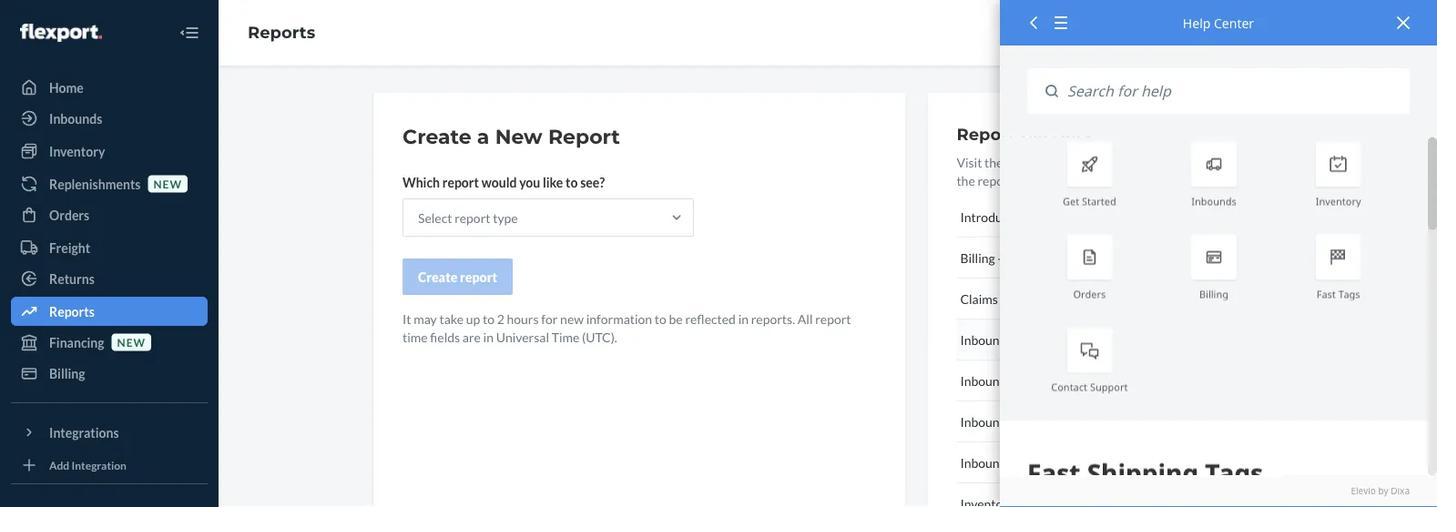 Task type: locate. For each thing, give the bounding box(es) containing it.
report for create a new report
[[548, 124, 620, 149]]

close navigation image
[[179, 22, 200, 44]]

help center
[[1184, 14, 1255, 31]]

2 vertical spatial inventory
[[1022, 332, 1077, 348]]

reconciliation for inbounds - monthly reconciliation
[[1072, 373, 1152, 389]]

1 horizontal spatial reports
[[248, 22, 315, 42]]

report up 'select report type'
[[443, 174, 479, 190]]

reconciliation down claims - claims submitted button
[[1079, 332, 1159, 348]]

in
[[739, 311, 749, 327], [483, 329, 494, 345]]

for
[[541, 311, 558, 327]]

billing link
[[11, 359, 208, 388]]

0 horizontal spatial reports link
[[11, 297, 208, 326]]

1 horizontal spatial reports link
[[248, 22, 315, 42]]

visit
[[957, 154, 983, 170]]

claims down billing - credits report
[[961, 291, 999, 307]]

0 vertical spatial create
[[403, 124, 472, 149]]

- inside button
[[1015, 332, 1020, 348]]

1 vertical spatial center
[[1047, 154, 1086, 170]]

1 vertical spatial reports
[[49, 304, 95, 319]]

0 vertical spatial reports
[[248, 22, 315, 42]]

- for shipping
[[1015, 455, 1020, 471]]

report right all
[[816, 311, 852, 327]]

in left reports. on the right bottom of page
[[739, 311, 749, 327]]

(utc).
[[582, 329, 618, 345]]

- left monthly
[[1015, 373, 1020, 389]]

- down the claims - claims submitted
[[1015, 332, 1020, 348]]

0 horizontal spatial new
[[117, 336, 146, 349]]

report inside button
[[1049, 250, 1088, 266]]

1 claims from the left
[[961, 291, 999, 307]]

select
[[418, 210, 452, 226]]

- left "shipping"
[[1015, 455, 1020, 471]]

a right get
[[1167, 154, 1174, 170]]

freight
[[49, 240, 90, 256]]

help up search search field
[[1184, 14, 1211, 31]]

1 horizontal spatial claims
[[1008, 291, 1046, 307]]

2 horizontal spatial report
[[1049, 250, 1088, 266]]

0 vertical spatial orders
[[49, 207, 89, 223]]

integration
[[72, 459, 127, 472]]

report up "see?"
[[548, 124, 620, 149]]

new
[[153, 177, 182, 190], [560, 311, 584, 327], [117, 336, 146, 349]]

inbounds inside button
[[961, 332, 1013, 348]]

center
[[1215, 14, 1255, 31], [1047, 154, 1086, 170]]

create up may
[[418, 269, 458, 285]]

fast tags
[[1317, 287, 1361, 301]]

reconciliation down the inbounds - inventory reconciliation button
[[1072, 373, 1152, 389]]

1 vertical spatial reports link
[[11, 297, 208, 326]]

create report button
[[403, 259, 513, 295]]

1 horizontal spatial in
[[739, 311, 749, 327]]

0 horizontal spatial report
[[548, 124, 620, 149]]

0 horizontal spatial inventory
[[49, 144, 105, 159]]

inbounds up inbounds - packages
[[961, 373, 1013, 389]]

0 vertical spatial center
[[1215, 14, 1255, 31]]

create
[[403, 124, 472, 149], [418, 269, 458, 285]]

center up search search field
[[1215, 14, 1255, 31]]

1 horizontal spatial billing
[[961, 250, 996, 266]]

integrations button
[[11, 418, 208, 447]]

new up time
[[560, 311, 584, 327]]

report down reporting
[[1049, 250, 1088, 266]]

0 horizontal spatial billing
[[49, 366, 85, 381]]

report inside it may take up to 2 hours for new information to be reflected in reports. all report time fields are in universal time (utc).
[[816, 311, 852, 327]]

add integration
[[49, 459, 127, 472]]

report inside button
[[460, 269, 498, 285]]

- left credits
[[998, 250, 1003, 266]]

all
[[798, 311, 813, 327]]

to left "2"
[[483, 311, 495, 327]]

a
[[477, 124, 490, 149], [1167, 154, 1174, 170]]

1 horizontal spatial orders
[[1074, 287, 1106, 301]]

1 vertical spatial new
[[560, 311, 584, 327]]

0 horizontal spatial in
[[483, 329, 494, 345]]

- down billing - credits report
[[1001, 291, 1005, 307]]

1 vertical spatial help
[[1018, 154, 1045, 170]]

in right are in the left bottom of the page
[[483, 329, 494, 345]]

claims - claims submitted button
[[957, 279, 1254, 320]]

inbounds down the claims - claims submitted
[[961, 332, 1013, 348]]

help inside visit these help center articles to get a description of the report and column details.
[[1018, 154, 1045, 170]]

inbounds - shipping plan reconciliation
[[961, 455, 1179, 471]]

contact support
[[1052, 380, 1128, 394]]

reflected
[[686, 311, 736, 327]]

0 vertical spatial inventory
[[49, 144, 105, 159]]

2 claims from the left
[[1008, 291, 1046, 307]]

0 horizontal spatial center
[[1047, 154, 1086, 170]]

0 vertical spatial reports link
[[248, 22, 315, 42]]

help
[[1184, 14, 1211, 31], [1018, 154, 1045, 170]]

to
[[1132, 154, 1144, 170], [566, 174, 578, 190], [1034, 209, 1045, 225], [483, 311, 495, 327], [655, 311, 667, 327]]

submitted
[[1048, 291, 1106, 307]]

report for billing - credits report
[[1049, 250, 1088, 266]]

1 vertical spatial reconciliation
[[1072, 373, 1152, 389]]

reconciliation inside button
[[1079, 332, 1159, 348]]

report inside visit these help center articles to get a description of the report and column details.
[[978, 173, 1014, 188]]

0 horizontal spatial orders
[[49, 207, 89, 223]]

0 vertical spatial reconciliation
[[1079, 332, 1159, 348]]

0 vertical spatial help
[[1184, 14, 1211, 31]]

inbounds
[[49, 111, 102, 126], [1192, 194, 1237, 208], [961, 332, 1013, 348], [961, 373, 1013, 389], [961, 414, 1013, 430], [961, 455, 1013, 471]]

would
[[482, 174, 517, 190]]

elevio by dixa
[[1352, 485, 1411, 498]]

reports
[[248, 22, 315, 42], [49, 304, 95, 319]]

center up 'column'
[[1047, 154, 1086, 170]]

inventory
[[49, 144, 105, 159], [1316, 194, 1362, 208], [1022, 332, 1077, 348]]

reports link
[[248, 22, 315, 42], [11, 297, 208, 326]]

report up up
[[460, 269, 498, 285]]

add integration link
[[11, 455, 208, 477]]

a left the new
[[477, 124, 490, 149]]

inbounds link
[[11, 104, 208, 133]]

report
[[978, 173, 1014, 188], [443, 174, 479, 190], [455, 210, 491, 226], [460, 269, 498, 285], [816, 311, 852, 327]]

2 vertical spatial new
[[117, 336, 146, 349]]

claims down credits
[[1008, 291, 1046, 307]]

new up billing "link"
[[117, 336, 146, 349]]

create inside button
[[418, 269, 458, 285]]

1 horizontal spatial a
[[1167, 154, 1174, 170]]

0 horizontal spatial help
[[1018, 154, 1045, 170]]

help up and
[[1018, 154, 1045, 170]]

create up which
[[403, 124, 472, 149]]

orders
[[49, 207, 89, 223], [1074, 287, 1106, 301]]

-
[[998, 250, 1003, 266], [1001, 291, 1005, 307], [1015, 332, 1020, 348], [1015, 373, 1020, 389], [1015, 414, 1020, 430], [1015, 455, 1020, 471]]

reconciliation down inbounds - packages button
[[1100, 455, 1179, 471]]

1 vertical spatial billing
[[1200, 287, 1229, 301]]

new up orders link in the left top of the page
[[153, 177, 182, 190]]

report left 'type'
[[455, 210, 491, 226]]

replenishments
[[49, 176, 141, 192]]

1 vertical spatial orders
[[1074, 287, 1106, 301]]

report up these
[[957, 124, 1016, 144]]

shipping
[[1022, 455, 1070, 471]]

2 horizontal spatial new
[[560, 311, 584, 327]]

packages
[[1022, 414, 1074, 430]]

to left get
[[1132, 154, 1144, 170]]

billing
[[961, 250, 996, 266], [1200, 287, 1229, 301], [49, 366, 85, 381]]

2 vertical spatial billing
[[49, 366, 85, 381]]

1 horizontal spatial inventory
[[1022, 332, 1077, 348]]

1 horizontal spatial new
[[153, 177, 182, 190]]

started
[[1083, 194, 1117, 208]]

1 horizontal spatial help
[[1184, 14, 1211, 31]]

visit these help center articles to get a description of the report and column details.
[[957, 154, 1253, 188]]

inbounds down description
[[1192, 194, 1237, 208]]

fast
[[1317, 287, 1337, 301]]

inbounds left packages
[[961, 414, 1013, 430]]

0 vertical spatial a
[[477, 124, 490, 149]]

0 horizontal spatial reports
[[49, 304, 95, 319]]

inbounds down inbounds - packages
[[961, 455, 1013, 471]]

be
[[669, 311, 683, 327]]

home link
[[11, 73, 208, 102]]

to left reporting
[[1034, 209, 1045, 225]]

claims
[[961, 291, 999, 307], [1008, 291, 1046, 307]]

orders down billing - credits report button
[[1074, 287, 1106, 301]]

billing inside button
[[961, 250, 996, 266]]

- left packages
[[1015, 414, 1020, 430]]

introduction
[[961, 209, 1031, 225]]

by
[[1379, 485, 1389, 498]]

1 vertical spatial inventory
[[1316, 194, 1362, 208]]

0 horizontal spatial claims
[[961, 291, 999, 307]]

0 vertical spatial billing
[[961, 250, 996, 266]]

you
[[519, 174, 541, 190]]

- for inventory
[[1015, 332, 1020, 348]]

universal
[[496, 329, 549, 345]]

report down these
[[978, 173, 1014, 188]]

time
[[403, 329, 428, 345]]

inbounds for inbounds - inventory reconciliation
[[961, 332, 1013, 348]]

1 vertical spatial a
[[1167, 154, 1174, 170]]

orders up freight
[[49, 207, 89, 223]]

report
[[957, 124, 1016, 144], [548, 124, 620, 149], [1049, 250, 1088, 266]]

information
[[586, 311, 653, 327]]

2
[[497, 311, 505, 327]]

financing
[[49, 335, 104, 350]]

1 vertical spatial create
[[418, 269, 458, 285]]

0 vertical spatial new
[[153, 177, 182, 190]]

2 horizontal spatial billing
[[1200, 287, 1229, 301]]

support
[[1091, 380, 1128, 394]]



Task type: describe. For each thing, give the bounding box(es) containing it.
type
[[493, 210, 518, 226]]

may
[[414, 311, 437, 327]]

elevio
[[1352, 485, 1377, 498]]

elevio by dixa link
[[1028, 485, 1411, 498]]

inbounds - monthly reconciliation button
[[957, 361, 1254, 402]]

orders link
[[11, 200, 208, 230]]

Search search field
[[1059, 68, 1411, 114]]

returns link
[[11, 264, 208, 293]]

returns
[[49, 271, 95, 287]]

0 vertical spatial in
[[739, 311, 749, 327]]

monthly
[[1022, 373, 1070, 389]]

- for packages
[[1015, 414, 1020, 430]]

fields
[[430, 329, 460, 345]]

inbounds for inbounds - monthly reconciliation
[[961, 373, 1013, 389]]

billing - credits report button
[[957, 238, 1254, 279]]

report for select report type
[[455, 210, 491, 226]]

dixa
[[1392, 485, 1411, 498]]

new inside it may take up to 2 hours for new information to be reflected in reports. all report time fields are in universal time (utc).
[[560, 311, 584, 327]]

claims - claims submitted
[[961, 291, 1106, 307]]

introduction to reporting button
[[957, 197, 1254, 238]]

create for create a new report
[[403, 124, 472, 149]]

inbounds - shipping plan reconciliation button
[[957, 443, 1254, 484]]

- for claims
[[1001, 291, 1005, 307]]

2 vertical spatial reconciliation
[[1100, 455, 1179, 471]]

create for create report
[[418, 269, 458, 285]]

report for create report
[[460, 269, 498, 285]]

it
[[403, 311, 411, 327]]

up
[[466, 311, 480, 327]]

to left "be"
[[655, 311, 667, 327]]

to inside introduction to reporting button
[[1034, 209, 1045, 225]]

these
[[985, 154, 1016, 170]]

select report type
[[418, 210, 518, 226]]

which report would you like to see?
[[403, 174, 605, 190]]

inbounds - packages
[[961, 414, 1074, 430]]

inbounds down home
[[49, 111, 102, 126]]

column
[[1040, 173, 1081, 188]]

articles
[[1089, 154, 1130, 170]]

get
[[1063, 194, 1080, 208]]

description
[[1176, 154, 1239, 170]]

credits
[[1005, 250, 1046, 266]]

flexport logo image
[[20, 24, 102, 42]]

reporting
[[1048, 209, 1104, 225]]

reconciliation for inbounds - inventory reconciliation
[[1079, 332, 1159, 348]]

add
[[49, 459, 69, 472]]

get
[[1147, 154, 1165, 170]]

1 horizontal spatial report
[[957, 124, 1016, 144]]

report for which report would you like to see?
[[443, 174, 479, 190]]

hours
[[507, 311, 539, 327]]

billing - credits report
[[961, 250, 1088, 266]]

reports.
[[751, 311, 796, 327]]

tags
[[1339, 287, 1361, 301]]

billing inside "link"
[[49, 366, 85, 381]]

see?
[[581, 174, 605, 190]]

- for credits
[[998, 250, 1003, 266]]

integrations
[[49, 425, 119, 441]]

0 horizontal spatial a
[[477, 124, 490, 149]]

inbounds - inventory reconciliation
[[961, 332, 1159, 348]]

like
[[543, 174, 563, 190]]

inbounds - monthly reconciliation
[[961, 373, 1152, 389]]

- for monthly
[[1015, 373, 1020, 389]]

glossary
[[1021, 124, 1094, 144]]

1 vertical spatial in
[[483, 329, 494, 345]]

create a new report
[[403, 124, 620, 149]]

inbounds for inbounds - packages
[[961, 414, 1013, 430]]

center inside visit these help center articles to get a description of the report and column details.
[[1047, 154, 1086, 170]]

new for replenishments
[[153, 177, 182, 190]]

introduction to reporting
[[961, 209, 1104, 225]]

it may take up to 2 hours for new information to be reflected in reports. all report time fields are in universal time (utc).
[[403, 311, 852, 345]]

take
[[440, 311, 464, 327]]

plan
[[1073, 455, 1097, 471]]

which
[[403, 174, 440, 190]]

a inside visit these help center articles to get a description of the report and column details.
[[1167, 154, 1174, 170]]

of
[[1242, 154, 1253, 170]]

create report
[[418, 269, 498, 285]]

and
[[1016, 173, 1037, 188]]

to right like
[[566, 174, 578, 190]]

inbounds for inbounds - shipping plan reconciliation
[[961, 455, 1013, 471]]

inventory link
[[11, 137, 208, 166]]

get started
[[1063, 194, 1117, 208]]

1 horizontal spatial center
[[1215, 14, 1255, 31]]

home
[[49, 80, 84, 95]]

inbounds - packages button
[[957, 402, 1254, 443]]

contact
[[1052, 380, 1088, 394]]

2 horizontal spatial inventory
[[1316, 194, 1362, 208]]

inbounds - inventory reconciliation button
[[957, 320, 1254, 361]]

are
[[463, 329, 481, 345]]

the
[[957, 173, 976, 188]]

to inside visit these help center articles to get a description of the report and column details.
[[1132, 154, 1144, 170]]

inventory inside button
[[1022, 332, 1077, 348]]

freight link
[[11, 233, 208, 262]]

report glossary
[[957, 124, 1094, 144]]

details.
[[1083, 173, 1123, 188]]

new for financing
[[117, 336, 146, 349]]

time
[[552, 329, 580, 345]]

new
[[495, 124, 543, 149]]



Task type: vqa. For each thing, say whether or not it's contained in the screenshot.
you'd
no



